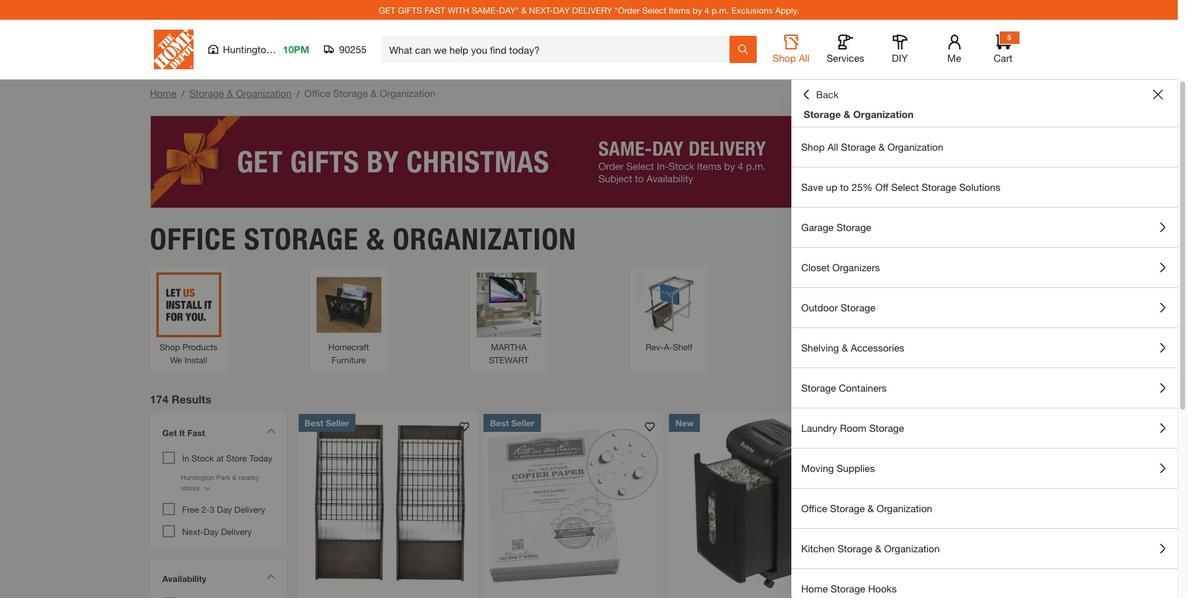 Task type: describe. For each thing, give the bounding box(es) containing it.
fast
[[425, 5, 445, 15]]

me
[[947, 52, 961, 64]]

p.m.
[[712, 5, 729, 15]]

25%
[[852, 181, 873, 193]]

feedback link image
[[1170, 209, 1187, 276]]

today
[[249, 453, 272, 463]]

back
[[816, 88, 839, 100]]

save
[[801, 181, 823, 193]]

all for shop all storage & organization
[[827, 141, 838, 153]]

home for home / storage & organization / office storage & organization
[[150, 87, 176, 99]]

office supplies image
[[957, 272, 1022, 337]]

shop for shop all storage & organization
[[801, 141, 825, 153]]

1 vertical spatial delivery
[[221, 526, 252, 537]]

shop products we install image
[[156, 272, 221, 337]]

shop all button
[[771, 35, 811, 64]]

all for shop all
[[799, 52, 810, 64]]

save up to 25% off select storage solutions link
[[791, 168, 1178, 207]]

in stock at store today link
[[182, 453, 272, 463]]

all-weather 8-1/2 in. x 11 in. 20 lbs. bulk copier paper, white (500-sheet pack) image
[[484, 414, 663, 593]]

shop all storage & organization link
[[791, 127, 1178, 167]]

storage inside office storage & organization link
[[830, 503, 865, 514]]

home storage hooks
[[801, 583, 897, 595]]

0 vertical spatial day
[[217, 504, 232, 515]]

me button
[[934, 35, 974, 64]]

storage containers
[[801, 382, 887, 394]]

garage storage
[[801, 221, 871, 233]]

stock
[[192, 453, 214, 463]]

storage inside laundry room storage button
[[869, 422, 904, 434]]

martha
[[491, 342, 527, 352]]

0 vertical spatial select
[[642, 5, 666, 15]]

park
[[275, 43, 295, 55]]

shelving
[[801, 342, 839, 354]]

2 vertical spatial office
[[801, 503, 827, 514]]

get
[[162, 428, 177, 438]]

cart
[[994, 52, 1013, 64]]

we
[[170, 355, 182, 365]]

menu containing shop all storage & organization
[[791, 127, 1178, 598]]

availability link
[[156, 566, 280, 594]]

wooden free standing 6-tier display literature brochure magazine rack in black (2-pack) image
[[298, 414, 478, 593]]

storage & organization link
[[189, 87, 292, 99]]

shop products we install
[[160, 342, 218, 365]]

next-day delivery link
[[182, 526, 252, 537]]

cart 5
[[994, 33, 1013, 64]]

get
[[379, 5, 395, 15]]

What can we help you find today? search field
[[389, 36, 729, 62]]

homecraft furniture image
[[316, 272, 381, 337]]

cx8 crosscut shredder image
[[855, 414, 1034, 593]]

kitchen storage & organization
[[801, 543, 940, 555]]

seller for all-weather 8-1/2 in. x 11 in. 20 lbs. bulk copier paper, white (500-sheet pack) image
[[511, 418, 534, 428]]

free
[[182, 504, 199, 515]]

closet organizers button
[[791, 248, 1178, 287]]

174
[[150, 392, 168, 406]]

garage
[[801, 221, 834, 233]]

laundry
[[801, 422, 837, 434]]

storage inside kitchen storage & organization button
[[838, 543, 872, 555]]

garage storage button
[[791, 208, 1178, 247]]

items
[[669, 5, 690, 15]]

home storage hooks link
[[791, 569, 1178, 598]]

1 vertical spatial office
[[150, 221, 236, 257]]

storage inside garage storage button
[[836, 221, 871, 233]]

moving supplies button
[[791, 449, 1178, 488]]

apply.
[[775, 5, 799, 15]]

it
[[179, 428, 185, 438]]

moving
[[801, 462, 834, 474]]

off
[[875, 181, 888, 193]]

up
[[826, 181, 837, 193]]

exclusions
[[731, 5, 773, 15]]

best for all-weather 8-1/2 in. x 11 in. 20 lbs. bulk copier paper, white (500-sheet pack) image
[[490, 418, 509, 428]]

shop all storage & organization
[[801, 141, 943, 153]]

containers
[[839, 382, 887, 394]]

2-
[[201, 504, 210, 515]]

availability
[[162, 573, 206, 584]]

huntington
[[223, 43, 272, 55]]

90255
[[339, 43, 367, 55]]

at
[[216, 453, 224, 463]]

store
[[226, 453, 247, 463]]

shelving & accessories
[[801, 342, 904, 354]]

products
[[183, 342, 218, 352]]

back button
[[801, 88, 839, 101]]

accessories
[[851, 342, 904, 354]]

storage inside outdoor storage button
[[841, 302, 875, 313]]

home / storage & organization / office storage & organization
[[150, 87, 435, 99]]

in stock at store today
[[182, 453, 272, 463]]

moving supplies
[[801, 462, 875, 474]]

10pm
[[283, 43, 309, 55]]

diy
[[892, 52, 908, 64]]

storage & organization
[[804, 108, 914, 120]]

outdoor storage
[[801, 302, 875, 313]]

rev-a-shelf
[[646, 342, 692, 352]]

shop for shop all
[[773, 52, 796, 64]]

closet organizers
[[801, 262, 880, 273]]

save up to 25% off select storage solutions
[[801, 181, 1000, 193]]

a-
[[664, 342, 673, 352]]

the home depot logo image
[[154, 30, 193, 69]]

day
[[553, 5, 570, 15]]

free 2-3 day delivery link
[[182, 504, 265, 515]]

storage inside the 'shop all storage & organization' link
[[841, 141, 876, 153]]

wall mounted link
[[797, 272, 862, 353]]

fast
[[187, 428, 205, 438]]



Task type: vqa. For each thing, say whether or not it's contained in the screenshot.
hardware
no



Task type: locate. For each thing, give the bounding box(es) containing it.
laundry room storage
[[801, 422, 904, 434]]

1 best from the left
[[304, 418, 323, 428]]

best seller for all-weather 8-1/2 in. x 11 in. 20 lbs. bulk copier paper, white (500-sheet pack) image
[[490, 418, 534, 428]]

0 horizontal spatial home
[[150, 87, 176, 99]]

rev-a-shelf link
[[636, 272, 701, 353]]

3
[[210, 504, 214, 515]]

1 vertical spatial office storage & organization
[[801, 503, 932, 514]]

90255 button
[[324, 43, 367, 56]]

0 horizontal spatial seller
[[326, 418, 349, 428]]

0 vertical spatial delivery
[[234, 504, 265, 515]]

1 / from the left
[[181, 88, 184, 99]]

delivery
[[572, 5, 612, 15]]

seller for wooden free standing 6-tier display literature brochure magazine rack in black (2-pack) image
[[326, 418, 349, 428]]

storage
[[189, 87, 224, 99], [333, 87, 368, 99], [804, 108, 841, 120], [841, 141, 876, 153], [922, 181, 956, 193], [244, 221, 359, 257], [836, 221, 871, 233], [841, 302, 875, 313], [801, 382, 836, 394], [869, 422, 904, 434], [830, 503, 865, 514], [838, 543, 872, 555], [831, 583, 865, 595]]

select inside "link"
[[891, 181, 919, 193]]

0 vertical spatial all
[[799, 52, 810, 64]]

kitchen
[[801, 543, 835, 555]]

homecraft furniture
[[328, 342, 369, 365]]

1 vertical spatial shop
[[801, 141, 825, 153]]

sponsored banner image
[[150, 116, 1028, 208]]

shop all
[[773, 52, 810, 64]]

best for wooden free standing 6-tier display literature brochure magazine rack in black (2-pack) image
[[304, 418, 323, 428]]

rev a shelf image
[[636, 272, 701, 337]]

martha stewart
[[489, 342, 529, 365]]

storage inside storage containers button
[[801, 382, 836, 394]]

supplies
[[837, 462, 875, 474]]

get it fast link
[[156, 420, 280, 449]]

room
[[840, 422, 866, 434]]

0 horizontal spatial best
[[304, 418, 323, 428]]

mounted
[[821, 342, 856, 352]]

0 horizontal spatial office
[[150, 221, 236, 257]]

delivery
[[234, 504, 265, 515], [221, 526, 252, 537]]

select right off
[[891, 181, 919, 193]]

1 seller from the left
[[326, 418, 349, 428]]

0 horizontal spatial best seller
[[304, 418, 349, 428]]

home down 'kitchen'
[[801, 583, 828, 595]]

2 / from the left
[[297, 88, 299, 99]]

delivery right 3
[[234, 504, 265, 515]]

wall mounted
[[802, 342, 856, 352]]

all up up
[[827, 141, 838, 153]]

services button
[[826, 35, 865, 64]]

storage inside save up to 25% off select storage solutions "link"
[[922, 181, 956, 193]]

shop up 'save'
[[801, 141, 825, 153]]

1 horizontal spatial all
[[827, 141, 838, 153]]

diy button
[[880, 35, 920, 64]]

0 vertical spatial shop
[[773, 52, 796, 64]]

homecraft furniture link
[[316, 272, 381, 366]]

home
[[150, 87, 176, 99], [801, 583, 828, 595]]

outdoor storage button
[[791, 288, 1178, 328]]

outdoor
[[801, 302, 838, 313]]

2 horizontal spatial shop
[[801, 141, 825, 153]]

furniture
[[331, 355, 366, 365]]

1 horizontal spatial best seller
[[490, 418, 534, 428]]

shop up we
[[160, 342, 180, 352]]

free 2-3 day delivery
[[182, 504, 265, 515]]

kitchen storage & organization button
[[791, 529, 1178, 569]]

/ down 10pm
[[297, 88, 299, 99]]

0 horizontal spatial /
[[181, 88, 184, 99]]

0 vertical spatial office storage & organization
[[150, 221, 577, 257]]

get gifts fast with same-day* & next-day delivery *order select items by 4 p.m. exclusions apply.
[[379, 5, 799, 15]]

2 horizontal spatial office
[[801, 503, 827, 514]]

0 horizontal spatial office storage & organization
[[150, 221, 577, 257]]

shop for shop products we install
[[160, 342, 180, 352]]

next-
[[529, 5, 553, 15]]

to
[[840, 181, 849, 193]]

day right 3
[[217, 504, 232, 515]]

home down the home depot logo
[[150, 87, 176, 99]]

2 seller from the left
[[511, 418, 534, 428]]

1 vertical spatial day
[[204, 526, 219, 537]]

menu
[[791, 127, 1178, 598]]

drawer close image
[[1153, 90, 1163, 100]]

martha stewart image
[[476, 272, 541, 337]]

5
[[1007, 33, 1011, 42]]

office storage & organization link
[[791, 489, 1178, 529]]

best
[[304, 418, 323, 428], [490, 418, 509, 428]]

0 horizontal spatial shop
[[160, 342, 180, 352]]

results
[[172, 392, 211, 406]]

get it fast
[[162, 428, 205, 438]]

0 horizontal spatial all
[[799, 52, 810, 64]]

1 horizontal spatial select
[[891, 181, 919, 193]]

1 best seller from the left
[[304, 418, 349, 428]]

home for home storage hooks
[[801, 583, 828, 595]]

with
[[448, 5, 469, 15]]

organizers
[[832, 262, 880, 273]]

select
[[642, 5, 666, 15], [891, 181, 919, 193]]

select left items
[[642, 5, 666, 15]]

organization
[[236, 87, 292, 99], [380, 87, 435, 99], [853, 108, 914, 120], [888, 141, 943, 153], [393, 221, 577, 257], [877, 503, 932, 514], [884, 543, 940, 555]]

1 horizontal spatial seller
[[511, 418, 534, 428]]

/
[[181, 88, 184, 99], [297, 88, 299, 99]]

1 horizontal spatial office
[[304, 87, 330, 99]]

organization inside button
[[884, 543, 940, 555]]

0 vertical spatial office
[[304, 87, 330, 99]]

next-day delivery
[[182, 526, 252, 537]]

1 horizontal spatial /
[[297, 88, 299, 99]]

shop inside shop products we install
[[160, 342, 180, 352]]

*order
[[615, 5, 640, 15]]

1 vertical spatial select
[[891, 181, 919, 193]]

storage inside home storage hooks link
[[831, 583, 865, 595]]

shop down the 'apply.' on the right of page
[[773, 52, 796, 64]]

1 horizontal spatial best
[[490, 418, 509, 428]]

4
[[704, 5, 709, 15]]

martha stewart link
[[476, 272, 541, 366]]

30 l/7.9 gal. paper shredder cross cut document shredder for credit card/cd/junk mail shredder for office home image
[[669, 414, 848, 593]]

&
[[521, 5, 527, 15], [227, 87, 233, 99], [371, 87, 377, 99], [844, 108, 850, 120], [879, 141, 885, 153], [366, 221, 385, 257], [842, 342, 848, 354], [868, 503, 874, 514], [875, 543, 881, 555]]

shop
[[773, 52, 796, 64], [801, 141, 825, 153], [160, 342, 180, 352]]

1 horizontal spatial shop
[[773, 52, 796, 64]]

same-
[[472, 5, 499, 15]]

shelf
[[673, 342, 692, 352]]

all up back button
[[799, 52, 810, 64]]

best seller for wooden free standing 6-tier display literature brochure magazine rack in black (2-pack) image
[[304, 418, 349, 428]]

1 horizontal spatial office storage & organization
[[801, 503, 932, 514]]

next-
[[182, 526, 204, 537]]

2 best seller from the left
[[490, 418, 534, 428]]

in
[[182, 453, 189, 463]]

2 vertical spatial shop
[[160, 342, 180, 352]]

homecraft
[[328, 342, 369, 352]]

stewart
[[489, 355, 529, 365]]

174 results
[[150, 392, 211, 406]]

huntington park
[[223, 43, 295, 55]]

1 horizontal spatial home
[[801, 583, 828, 595]]

services
[[827, 52, 864, 64]]

all
[[799, 52, 810, 64], [827, 141, 838, 153]]

new
[[675, 418, 694, 428]]

0 vertical spatial home
[[150, 87, 176, 99]]

1 vertical spatial all
[[827, 141, 838, 153]]

shelving & accessories button
[[791, 328, 1178, 368]]

home link
[[150, 87, 176, 99]]

1 vertical spatial home
[[801, 583, 828, 595]]

wall mounted image
[[797, 272, 862, 337]]

shop inside menu
[[801, 141, 825, 153]]

rev-
[[646, 342, 664, 352]]

best seller
[[304, 418, 349, 428], [490, 418, 534, 428]]

/ right home link
[[181, 88, 184, 99]]

delivery down free 2-3 day delivery 'link'
[[221, 526, 252, 537]]

day down 3
[[204, 526, 219, 537]]

2 best from the left
[[490, 418, 509, 428]]

shop inside button
[[773, 52, 796, 64]]

all inside button
[[799, 52, 810, 64]]

all inside menu
[[827, 141, 838, 153]]

0 horizontal spatial select
[[642, 5, 666, 15]]

laundry room storage button
[[791, 409, 1178, 448]]



